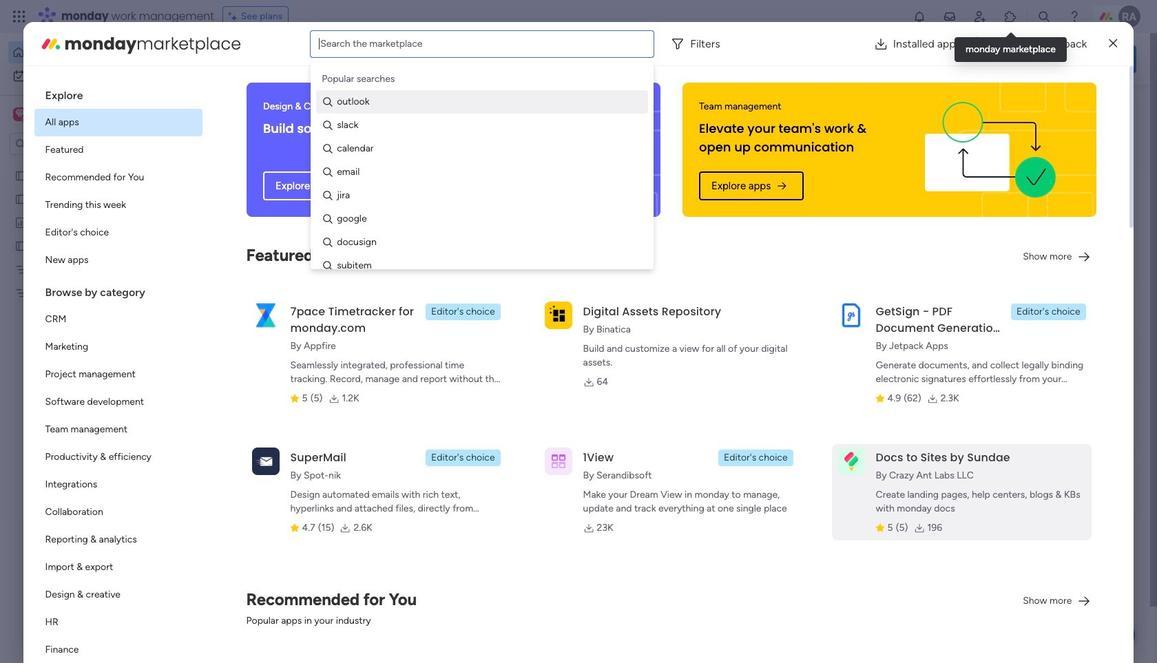 Task type: locate. For each thing, give the bounding box(es) containing it.
getting started element
[[931, 329, 1137, 384]]

search everything image
[[1038, 10, 1052, 23]]

1 horizontal spatial banner logo image
[[902, 83, 1081, 217]]

public dashboard image
[[14, 216, 28, 229]]

public board image
[[14, 239, 28, 252]]

1 vertical spatial heading
[[34, 274, 202, 306]]

Search in workspace field
[[29, 136, 115, 152]]

workspace image
[[236, 607, 269, 640], [244, 611, 260, 636]]

0 vertical spatial monday marketplace image
[[1004, 10, 1018, 23]]

2 banner logo image from the left
[[902, 83, 1081, 217]]

app logo image
[[252, 302, 280, 329], [545, 302, 573, 329], [838, 302, 865, 329], [252, 448, 280, 475], [545, 448, 573, 475], [838, 448, 865, 475]]

0 horizontal spatial banner logo image
[[465, 83, 644, 217]]

0 vertical spatial heading
[[34, 77, 202, 109]]

public board image
[[14, 169, 28, 182], [14, 192, 28, 205], [230, 252, 245, 267]]

1 banner logo image from the left
[[465, 83, 644, 217]]

heading
[[34, 77, 202, 109], [34, 274, 202, 306]]

workspace selection element
[[13, 106, 115, 124]]

1 horizontal spatial monday marketplace image
[[1004, 10, 1018, 23]]

2 vertical spatial public board image
[[230, 252, 245, 267]]

workspace image
[[13, 107, 27, 122], [15, 107, 25, 122]]

option
[[8, 41, 167, 63], [8, 65, 167, 87], [34, 109, 202, 136], [34, 136, 202, 164], [0, 163, 176, 166], [34, 164, 202, 192], [34, 192, 202, 219], [34, 219, 202, 247], [34, 247, 202, 274], [34, 306, 202, 334], [34, 334, 202, 361], [34, 361, 202, 389], [34, 389, 202, 416], [34, 416, 202, 444], [34, 444, 202, 471], [34, 471, 202, 499], [34, 499, 202, 527], [34, 527, 202, 554], [34, 554, 202, 582], [34, 582, 202, 609], [34, 609, 202, 637], [34, 637, 202, 664]]

add to favorites image
[[634, 252, 648, 266]]

banner logo image
[[465, 83, 644, 217], [902, 83, 1081, 217]]

monday marketplace image
[[1004, 10, 1018, 23], [40, 33, 62, 55]]

list box
[[34, 77, 202, 664], [0, 161, 176, 490]]

1 vertical spatial monday marketplace image
[[40, 33, 62, 55]]



Task type: vqa. For each thing, say whether or not it's contained in the screenshot.
Date to the bottom
no



Task type: describe. For each thing, give the bounding box(es) containing it.
update feed image
[[944, 10, 957, 23]]

2 heading from the top
[[34, 274, 202, 306]]

see plans image
[[229, 9, 241, 24]]

1 workspace image from the left
[[13, 107, 27, 122]]

2 workspace image from the left
[[15, 107, 25, 122]]

component image
[[456, 273, 468, 286]]

invite members image
[[974, 10, 988, 23]]

0 horizontal spatial monday marketplace image
[[40, 33, 62, 55]]

1 heading from the top
[[34, 77, 202, 109]]

templates image image
[[943, 104, 1125, 199]]

component image
[[278, 627, 290, 640]]

0 element
[[352, 519, 369, 536]]

help image
[[1068, 10, 1082, 23]]

dapulse x slim image
[[1110, 35, 1118, 52]]

notifications image
[[913, 10, 927, 23]]

v2 user feedback image
[[942, 51, 952, 67]]

quick search results list box
[[213, 129, 897, 480]]

select product image
[[12, 10, 26, 23]]

1 vertical spatial public board image
[[14, 192, 28, 205]]

contact sales element
[[931, 461, 1137, 517]]

v2 bolt switch image
[[1049, 51, 1057, 67]]

0 vertical spatial public board image
[[14, 169, 28, 182]]

ruby anderson image
[[1119, 6, 1141, 28]]



